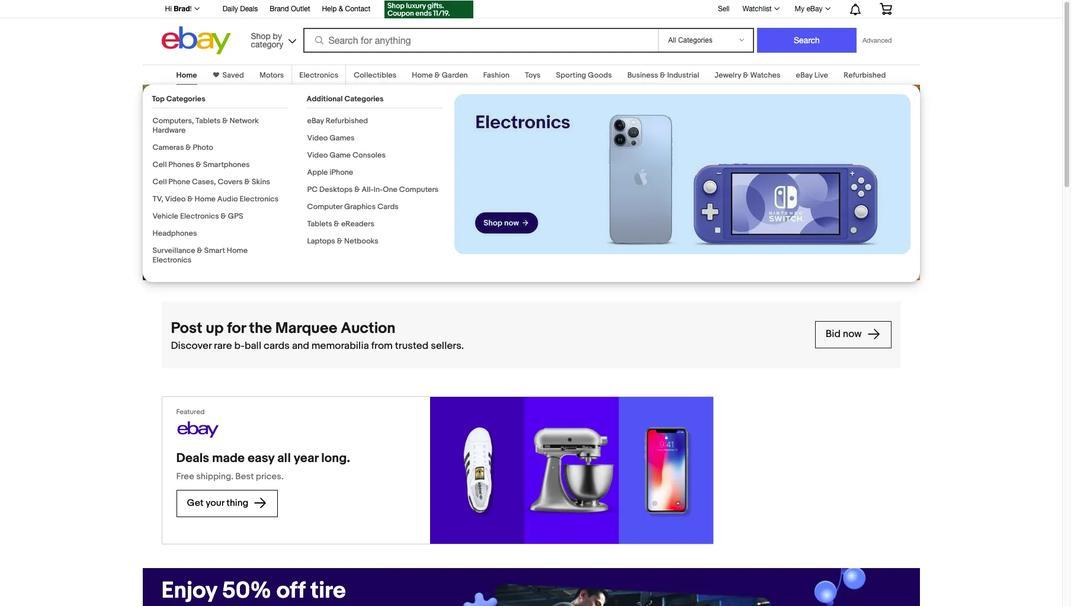 Task type: vqa. For each thing, say whether or not it's contained in the screenshot.
Diamond Stripe Comforter Set by Kaycie Gray Fashion Down Alternative Filling link
no



Task type: locate. For each thing, give the bounding box(es) containing it.
get up hardware
[[162, 94, 201, 122]]

and down begin
[[162, 168, 180, 181]]

tires,
[[333, 154, 358, 168]]

electronics link
[[300, 71, 339, 80]]

refurbished link
[[844, 71, 886, 80]]

1 vertical spatial ebay
[[796, 71, 813, 80]]

0 horizontal spatial now
[[209, 202, 228, 214]]

tablets
[[196, 116, 221, 126], [307, 219, 332, 229]]

video up apple
[[307, 151, 328, 160]]

0 vertical spatial now
[[209, 202, 228, 214]]

get your thing
[[187, 498, 251, 509]]

Search for anything text field
[[305, 29, 656, 52]]

categories
[[166, 94, 206, 104], [345, 94, 384, 104]]

main content containing get your atv or utv kitted out
[[0, 58, 1063, 606]]

shop by category banner
[[159, 0, 901, 58]]

enjoy
[[162, 577, 217, 605]]

hardware
[[153, 126, 186, 135]]

jewelry & watches
[[715, 71, 781, 80]]

0 horizontal spatial tablets
[[196, 116, 221, 126]]

1 vertical spatial now
[[843, 329, 862, 340]]

& right help
[[339, 5, 343, 13]]

category
[[251, 39, 283, 49]]

your left thing
[[206, 498, 224, 509]]

tablets inside the additional categories element
[[307, 219, 332, 229]]

saved link
[[219, 71, 244, 80]]

& left gps at the top left
[[221, 212, 226, 221]]

sporting goods
[[556, 71, 612, 80]]

headphones
[[153, 229, 197, 238]]

home right smart
[[227, 246, 248, 255]]

1 vertical spatial and
[[292, 340, 309, 352]]

top
[[152, 94, 165, 104]]

made
[[212, 451, 245, 467]]

0 vertical spatial video
[[307, 133, 328, 143]]

post up for the marquee auction link
[[171, 319, 806, 339]]

your inside get your atv or utv kitted out begin adventures with cargo bags, tires, and more.
[[206, 94, 252, 122]]

refurbished down advanced link
[[844, 71, 886, 80]]

0 vertical spatial tablets
[[196, 116, 221, 126]]

get for atv
[[162, 94, 201, 122]]

refurbished
[[844, 71, 886, 80], [326, 116, 368, 126]]

cell phone cases, covers & skins
[[153, 177, 270, 187]]

1 cell from the top
[[153, 160, 167, 170]]

explore now
[[172, 202, 231, 214]]

cards
[[264, 340, 290, 352]]

advanced
[[863, 37, 892, 44]]

& inside account navigation
[[339, 5, 343, 13]]

get down free
[[187, 498, 204, 509]]

network
[[230, 116, 259, 126]]

0 vertical spatial and
[[162, 168, 180, 181]]

brand outlet
[[270, 5, 310, 13]]

ebay right my
[[807, 5, 823, 13]]

apple
[[307, 168, 328, 177]]

1 vertical spatial deals
[[176, 451, 209, 467]]

0 vertical spatial your
[[206, 94, 252, 122]]

watches
[[751, 71, 781, 80]]

post
[[171, 320, 202, 338]]

1 vertical spatial get
[[187, 498, 204, 509]]

laptops & netbooks
[[307, 237, 379, 246]]

audio
[[217, 194, 238, 204]]

refurbished up games
[[326, 116, 368, 126]]

1 horizontal spatial now
[[843, 329, 862, 340]]

now for bid
[[843, 329, 862, 340]]

contact
[[345, 5, 371, 13]]

brand outlet link
[[270, 3, 310, 16]]

cards
[[378, 202, 399, 212]]

video up bags,
[[307, 133, 328, 143]]

get inside get your atv or utv kitted out begin adventures with cargo bags, tires, and more.
[[162, 94, 201, 122]]

tablets up photo
[[196, 116, 221, 126]]

your for atv
[[206, 94, 252, 122]]

!
[[190, 5, 192, 13]]

& left photo
[[186, 143, 191, 152]]

motors link
[[260, 71, 284, 80]]

sell
[[718, 5, 730, 13]]

1 horizontal spatial deals
[[240, 5, 258, 13]]

cell phones & smartphones
[[153, 160, 250, 170]]

2 categories from the left
[[345, 94, 384, 104]]

& right phones
[[196, 160, 202, 170]]

your shopping cart image
[[879, 3, 893, 15]]

tablets inside computers, tablets & network hardware
[[196, 116, 221, 126]]

and
[[162, 168, 180, 181], [292, 340, 309, 352]]

0 vertical spatial deals
[[240, 5, 258, 13]]

0 horizontal spatial and
[[162, 168, 180, 181]]

and down marquee
[[292, 340, 309, 352]]

memorabilia
[[312, 340, 369, 352]]

cell
[[153, 160, 167, 170], [153, 177, 167, 187]]

surveillance & smart home electronics
[[153, 246, 248, 265]]

garden
[[442, 71, 468, 80]]

get the coupon image
[[385, 1, 474, 18]]

saved
[[223, 71, 244, 80]]

0 vertical spatial ebay
[[807, 5, 823, 13]]

home down cases,
[[195, 194, 216, 204]]

shop by category button
[[246, 26, 299, 52]]

1 vertical spatial video
[[307, 151, 328, 160]]

apple iphone
[[307, 168, 353, 177]]

& left 'all-'
[[355, 185, 360, 194]]

0 vertical spatial cell
[[153, 160, 167, 170]]

all-
[[362, 185, 374, 194]]

ebay up video games link
[[307, 116, 324, 126]]

enjoy 50% off tire installation link
[[162, 577, 358, 606]]

ebay left the live
[[796, 71, 813, 80]]

deals right daily
[[240, 5, 258, 13]]

& left network
[[222, 116, 228, 126]]

ebay inside the additional categories element
[[307, 116, 324, 126]]

tablets up laptops at left top
[[307, 219, 332, 229]]

the
[[249, 320, 272, 338]]

video right "tv,"
[[165, 194, 186, 204]]

ebay live link
[[796, 71, 829, 80]]

all
[[277, 451, 291, 467]]

electronics - shop now image
[[454, 94, 911, 254]]

out
[[278, 121, 312, 149]]

1 vertical spatial your
[[206, 498, 224, 509]]

vehicle electronics & gps
[[153, 212, 243, 221]]

computer
[[307, 202, 343, 212]]

video game consoles link
[[307, 151, 386, 160]]

& right business
[[660, 71, 666, 80]]

business & industrial link
[[628, 71, 700, 80]]

2 your from the top
[[206, 498, 224, 509]]

cell up "tv,"
[[153, 177, 167, 187]]

your
[[206, 94, 252, 122], [206, 498, 224, 509]]

cell down cameras
[[153, 160, 167, 170]]

& inside computers, tablets & network hardware
[[222, 116, 228, 126]]

computers, tablets & network hardware
[[153, 116, 259, 135]]

& up vehicle electronics & gps
[[188, 194, 193, 204]]

top categories element
[[152, 94, 288, 273]]

1 vertical spatial cell
[[153, 177, 167, 187]]

video game consoles
[[307, 151, 386, 160]]

gps
[[228, 212, 243, 221]]

surveillance & smart home electronics link
[[153, 246, 248, 265]]

cell phones & smartphones link
[[153, 160, 250, 170]]

categories for refurbished
[[345, 94, 384, 104]]

shop
[[251, 31, 271, 41]]

get
[[162, 94, 201, 122], [187, 498, 204, 509]]

2 vertical spatial ebay
[[307, 116, 324, 126]]

1 vertical spatial tablets
[[307, 219, 332, 229]]

50%
[[222, 577, 272, 605]]

1 horizontal spatial categories
[[345, 94, 384, 104]]

ebay for live
[[796, 71, 813, 80]]

1 horizontal spatial and
[[292, 340, 309, 352]]

2 cell from the top
[[153, 177, 167, 187]]

smartphones
[[203, 160, 250, 170]]

cameras
[[153, 143, 184, 152]]

1 horizontal spatial tablets
[[307, 219, 332, 229]]

0 horizontal spatial categories
[[166, 94, 206, 104]]

deals up free
[[176, 451, 209, 467]]

utv
[[162, 121, 205, 149]]

categories down collectibles link at the left top
[[345, 94, 384, 104]]

consoles
[[353, 151, 386, 160]]

1 your from the top
[[206, 94, 252, 122]]

2 vertical spatial video
[[165, 194, 186, 204]]

games
[[330, 133, 355, 143]]

& down tablets & ereaders link
[[337, 237, 343, 246]]

cell for cell phone cases, covers & skins
[[153, 177, 167, 187]]

pc
[[307, 185, 318, 194]]

with
[[250, 154, 270, 168]]

video for video game consoles
[[307, 151, 328, 160]]

0 horizontal spatial refurbished
[[326, 116, 368, 126]]

ereaders
[[341, 219, 375, 229]]

0 horizontal spatial deals
[[176, 451, 209, 467]]

0 vertical spatial refurbished
[[844, 71, 886, 80]]

ebay live
[[796, 71, 829, 80]]

main content
[[0, 58, 1063, 606]]

& right the "jewelry"
[[743, 71, 749, 80]]

laptops
[[307, 237, 335, 246]]

0 vertical spatial get
[[162, 94, 201, 122]]

installation
[[162, 605, 277, 606]]

computer graphics cards
[[307, 202, 399, 212]]

cell for cell phones & smartphones
[[153, 160, 167, 170]]

1 categories from the left
[[166, 94, 206, 104]]

or
[[304, 94, 325, 122]]

hi
[[165, 5, 172, 13]]

begin
[[162, 154, 190, 168]]

categories up computers,
[[166, 94, 206, 104]]

pc desktops & all-in-one computers
[[307, 185, 439, 194]]

electronics down headphones link
[[153, 255, 192, 265]]

1 vertical spatial refurbished
[[326, 116, 368, 126]]

hi brad !
[[165, 4, 192, 13]]

marquee
[[275, 320, 338, 338]]

None submit
[[758, 28, 857, 53]]

computers, tablets & network hardware link
[[153, 116, 259, 135]]

deals
[[240, 5, 258, 13], [176, 451, 209, 467]]

& left smart
[[197, 246, 203, 255]]

your down the saved link
[[206, 94, 252, 122]]

now inside bid now link
[[843, 329, 862, 340]]

covers
[[218, 177, 243, 187]]

iphone
[[330, 168, 353, 177]]

surveillance
[[153, 246, 195, 255]]

by
[[273, 31, 282, 41]]



Task type: describe. For each thing, give the bounding box(es) containing it.
watchlist link
[[737, 2, 785, 16]]

& up laptops & netbooks link
[[334, 219, 340, 229]]

& left skins
[[245, 177, 250, 187]]

electronics inside the surveillance & smart home electronics
[[153, 255, 192, 265]]

phone
[[169, 177, 190, 187]]

off
[[277, 577, 305, 605]]

discover
[[171, 340, 212, 352]]

cases,
[[192, 177, 216, 187]]

toys link
[[525, 71, 541, 80]]

electronics up additional
[[300, 71, 339, 80]]

account navigation
[[159, 0, 901, 20]]

sporting
[[556, 71, 587, 80]]

& left garden
[[435, 71, 440, 80]]

ebay inside account navigation
[[807, 5, 823, 13]]

sporting goods link
[[556, 71, 612, 80]]

cameras & photo link
[[153, 143, 213, 152]]

outlet
[[291, 5, 310, 13]]

free
[[176, 471, 194, 483]]

deals made easy all year long. free shipping. best prices.
[[176, 451, 350, 483]]

netbooks
[[344, 237, 379, 246]]

rare
[[214, 340, 232, 352]]

tablets & ereaders link
[[307, 219, 375, 229]]

home up "top categories"
[[176, 71, 197, 80]]

ebay refurbished link
[[307, 116, 368, 126]]

best
[[235, 471, 254, 483]]

tv, video & home audio electronics link
[[153, 194, 279, 204]]

fashion link
[[484, 71, 510, 80]]

post up for the marquee auction discover rare b-ball cards and memorabilia from trusted sellers.
[[171, 320, 464, 352]]

daily deals link
[[223, 3, 258, 16]]

kitted
[[210, 121, 273, 149]]

laptops & netbooks link
[[307, 237, 379, 246]]

deals inside deals made easy all year long. free shipping. best prices.
[[176, 451, 209, 467]]

shop by category
[[251, 31, 283, 49]]

my ebay
[[795, 5, 823, 13]]

now for explore
[[209, 202, 228, 214]]

& inside the surveillance & smart home electronics
[[197, 246, 203, 255]]

and inside post up for the marquee auction discover rare b-ball cards and memorabilia from trusted sellers.
[[292, 340, 309, 352]]

home & garden link
[[412, 71, 468, 80]]

one
[[383, 185, 398, 194]]

advanced link
[[857, 28, 898, 52]]

motors
[[260, 71, 284, 80]]

cargo
[[273, 154, 301, 168]]

and inside get your atv or utv kitted out begin adventures with cargo bags, tires, and more.
[[162, 168, 180, 181]]

computer graphics cards link
[[307, 202, 399, 212]]

1 horizontal spatial refurbished
[[844, 71, 886, 80]]

headphones link
[[153, 229, 197, 238]]

from
[[371, 340, 393, 352]]

help
[[322, 5, 337, 13]]

business
[[628, 71, 659, 80]]

daily deals
[[223, 5, 258, 13]]

phones
[[169, 160, 194, 170]]

bid now link
[[816, 321, 892, 349]]

sellers.
[[431, 340, 464, 352]]

video games
[[307, 133, 355, 143]]

electronics down skins
[[240, 194, 279, 204]]

video games link
[[307, 133, 355, 143]]

additional categories
[[307, 94, 384, 104]]

collectibles
[[354, 71, 397, 80]]

jewelry & watches link
[[715, 71, 781, 80]]

my
[[795, 5, 805, 13]]

watchlist
[[743, 5, 772, 13]]

bags,
[[304, 154, 331, 168]]

vehicle
[[153, 212, 178, 221]]

categories for tablets
[[166, 94, 206, 104]]

electronics down tv, video & home audio electronics link
[[180, 212, 219, 221]]

b-
[[234, 340, 245, 352]]

video for video games
[[307, 133, 328, 143]]

fashion
[[484, 71, 510, 80]]

home inside the surveillance & smart home electronics
[[227, 246, 248, 255]]

refurbished inside the additional categories element
[[326, 116, 368, 126]]

tv, video & home audio electronics
[[153, 194, 279, 204]]

game
[[330, 151, 351, 160]]

computers,
[[153, 116, 194, 126]]

for
[[227, 320, 246, 338]]

skins
[[252, 177, 270, 187]]

your for thing
[[206, 498, 224, 509]]

smart
[[204, 246, 225, 255]]

additional categories element
[[307, 94, 443, 273]]

my ebay link
[[789, 2, 836, 16]]

tablets & ereaders
[[307, 219, 375, 229]]

explore
[[172, 202, 207, 214]]

none submit inside shop by category banner
[[758, 28, 857, 53]]

deals inside account navigation
[[240, 5, 258, 13]]

get for thing
[[187, 498, 204, 509]]

cameras & photo
[[153, 143, 213, 152]]

video inside top categories element
[[165, 194, 186, 204]]

ebay for refurbished
[[307, 116, 324, 126]]

live
[[815, 71, 829, 80]]

home left garden
[[412, 71, 433, 80]]

ebay refurbished
[[307, 116, 368, 126]]

up
[[206, 320, 224, 338]]

collectibles link
[[354, 71, 397, 80]]

easy
[[248, 451, 275, 467]]

bid
[[826, 329, 841, 340]]



